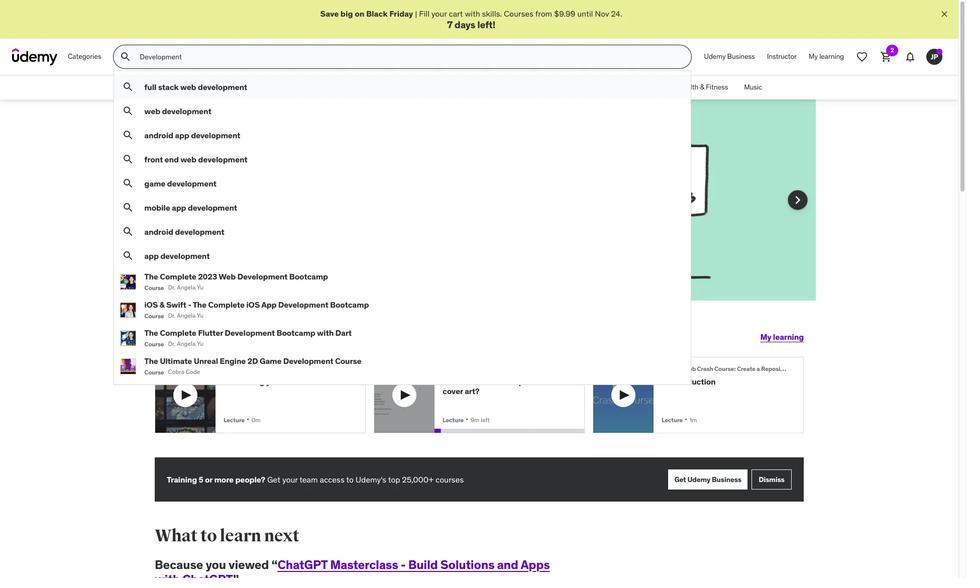 Task type: describe. For each thing, give the bounding box(es) containing it.
1 vertical spatial courses
[[436, 475, 464, 485]]

web inside "link"
[[144, 106, 160, 116]]

the for the ultimate unreal engine 2d game development course
[[144, 356, 158, 366]]

because
[[155, 557, 203, 573]]

first
[[261, 180, 275, 190]]

stack
[[158, 82, 179, 92]]

& for ios
[[160, 300, 165, 310]]

android for android app development
[[144, 130, 173, 140]]

creating
[[232, 376, 265, 386]]

on inside save big on black friday | fill your cart with skills. courses from $9.99 until nov 24. 7 days left!
[[355, 9, 365, 19]]

save
[[320, 9, 339, 19]]

shopping cart with 2 items image
[[881, 51, 893, 63]]

development inside the complete flutter development bootcamp with dart course dr. angela yu
[[225, 328, 275, 338]]

Search for anything text field
[[138, 48, 680, 65]]

1 ios from the left
[[144, 300, 158, 310]]

wish?
[[308, 143, 354, 164]]

fill
[[419, 9, 430, 19]]

medium image for web development
[[122, 105, 134, 117]]

masterclass
[[330, 557, 398, 573]]

the inside get the courses on your wishlist
[[298, 168, 310, 179]]

or
[[205, 475, 213, 485]]

24.
[[611, 9, 623, 19]]

chatgpt masterclass - build solutions and apps with chatgpt link
[[155, 557, 550, 578]]

your inside mastering game design camera movements in arcade studio 2. creating your account
[[266, 376, 283, 386]]

submit search image
[[120, 51, 132, 63]]

from
[[536, 9, 553, 19]]

0 horizontal spatial my learning
[[761, 332, 804, 342]]

medium image for android app development
[[122, 129, 134, 141]]

from
[[793, 365, 808, 373]]

studio
[[375, 365, 394, 373]]

3% complete image
[[435, 429, 441, 433]]

with inside the complete flutter development bootcamp with dart course dr. angela yu
[[317, 328, 334, 338]]

a inside git & github crash course: create a repository from scratch! 1. introduction
[[757, 365, 760, 373]]

9m
[[471, 416, 480, 424]]

james
[[311, 324, 360, 345]]

dr. inside the complete flutter development bootcamp with dart course dr. angela yu
[[168, 340, 176, 348]]

development up the web development
[[197, 83, 237, 92]]

big
[[341, 9, 353, 19]]

in
[[348, 365, 353, 373]]

friday
[[390, 9, 413, 19]]

android for android development
[[144, 227, 173, 237]]

app development link
[[120, 244, 687, 268]]

2d
[[248, 356, 258, 366]]

1 vertical spatial the
[[247, 180, 259, 190]]

0 horizontal spatial chatgpt
[[182, 572, 233, 578]]

jp
[[931, 52, 939, 61]]

goals.
[[339, 180, 360, 190]]

complete inside ios & swift - the complete ios app development bootcamp course dr. angela yu
[[208, 300, 245, 310]]

2 ios from the left
[[246, 300, 260, 310]]

0 vertical spatial my learning link
[[803, 45, 851, 69]]

dr. inside the complete 2023 web development bootcamp course dr. angela yu
[[168, 284, 176, 291]]

build
[[409, 557, 438, 573]]

0 horizontal spatial learning
[[774, 332, 804, 342]]

app
[[261, 300, 277, 310]]

cobra
[[168, 368, 184, 376]]

more
[[214, 475, 234, 485]]

next image
[[790, 192, 806, 208]]

github
[[677, 365, 696, 373]]

bootcamp inside the complete flutter development bootcamp with dart course dr. angela yu
[[277, 328, 316, 338]]

top
[[388, 475, 400, 485]]

25,000+
[[402, 475, 434, 485]]

arcade
[[354, 365, 374, 373]]

medium image for game development
[[122, 178, 134, 190]]

the for the complete 2023 web development bootcamp
[[144, 272, 158, 282]]

swift
[[166, 300, 186, 310]]

dart
[[336, 328, 352, 338]]

start
[[195, 324, 233, 345]]

0 vertical spatial my
[[809, 52, 818, 61]]

perfect
[[519, 376, 546, 386]]

left
[[481, 416, 490, 424]]

ultimate
[[160, 356, 192, 366]]

0 vertical spatial learning
[[820, 52, 845, 61]]

udemy business
[[704, 52, 755, 61]]

yu inside the complete 2023 web development bootcamp course dr. angela yu
[[197, 284, 204, 291]]

game
[[144, 178, 165, 188]]

bootcamp inside the complete 2023 web development bootcamp course dr. angela yu
[[289, 272, 328, 282]]

lecture for 2. creating your account
[[224, 416, 245, 424]]

course inside the complete flutter development bootcamp with dart course dr. angela yu
[[144, 340, 164, 348]]

next
[[264, 525, 299, 547]]

bootcamp inside ios & swift - the complete ios app development bootcamp course dr. angela yu
[[330, 300, 369, 310]]

crash
[[698, 365, 714, 373]]

health & fitness
[[679, 83, 729, 92]]

mobile
[[144, 202, 170, 212]]

full
[[144, 82, 157, 92]]

skills.
[[482, 9, 502, 19]]

2023
[[198, 272, 217, 282]]

scratch!
[[809, 365, 832, 373]]

step
[[277, 180, 293, 190]]

1 vertical spatial to
[[346, 475, 354, 485]]

create
[[480, 376, 503, 386]]

carousel element
[[137, 100, 967, 325]]

mastering
[[224, 365, 252, 373]]

medium image for android development
[[122, 226, 134, 238]]

the inside 3. how to create the perfect cover art?
[[505, 376, 517, 386]]

$9.99
[[554, 9, 576, 19]]

web for stack
[[180, 82, 196, 92]]

movements
[[314, 365, 347, 373]]

black
[[366, 9, 388, 19]]

1.
[[662, 376, 668, 386]]

you for did
[[217, 143, 246, 164]]

udemy image
[[12, 48, 58, 65]]

development inside the complete 2023 web development bootcamp course dr. angela yu
[[238, 272, 288, 282]]

take
[[230, 180, 245, 190]]

with inside save big on black friday | fill your cart with skills. courses from $9.99 until nov 24. 7 days left!
[[465, 9, 480, 19]]

lecture inside lecture • 9m left
[[443, 416, 464, 424]]

dr. inside ios & swift - the complete ios app development bootcamp course dr. angela yu
[[168, 312, 176, 319]]

dismiss button
[[752, 470, 792, 490]]

2
[[891, 46, 895, 54]]

mobile app development link
[[120, 196, 687, 220]]

introduction
[[669, 376, 716, 386]]

1 vertical spatial my learning link
[[761, 325, 804, 349]]

mastering game design camera movements in arcade studio 2. creating your account
[[224, 365, 394, 386]]

team
[[300, 475, 318, 485]]

medium image for full stack web development
[[122, 81, 134, 93]]

course down dart
[[335, 356, 362, 366]]

web development link
[[120, 99, 687, 123]]

previous image
[[153, 192, 169, 208]]

|
[[415, 9, 417, 19]]

5
[[199, 475, 203, 485]]

udemy inside udemy business link
[[704, 52, 726, 61]]

the ultimate unreal engine 2d game development course course cobra code
[[144, 356, 362, 376]]

3. how to create the perfect cover art? link
[[443, 376, 569, 396]]

nov
[[595, 9, 609, 19]]

your left team
[[282, 475, 298, 485]]

yu inside the complete flutter development bootcamp with dart course dr. angela yu
[[197, 340, 204, 348]]

with inside chatgpt masterclass - build solutions and apps with chatgpt
[[155, 572, 180, 578]]

complete for flutter
[[160, 328, 196, 338]]

did
[[185, 143, 214, 164]]

get udemy business
[[675, 475, 742, 484]]

access
[[320, 475, 345, 485]]

& for git
[[672, 365, 675, 373]]

courses inside get the courses on your wishlist
[[311, 168, 340, 179]]

"
[[272, 557, 278, 573]]

android development link
[[120, 220, 687, 244]]

instructor link
[[761, 45, 803, 69]]

how
[[451, 376, 468, 386]]

instructor
[[767, 52, 797, 61]]

medium image for front end web development
[[122, 154, 134, 166]]

apps
[[521, 557, 550, 573]]

training
[[167, 475, 197, 485]]

get the courses on your wishlist
[[185, 168, 368, 190]]



Task type: locate. For each thing, give the bounding box(es) containing it.
& inside health & fitness link
[[700, 83, 705, 92]]

2 vertical spatial &
[[672, 365, 675, 373]]

unreal
[[194, 356, 218, 366]]

and left apps
[[497, 557, 519, 573]]

2 horizontal spatial lecture
[[662, 416, 683, 424]]

web for end
[[181, 154, 197, 164]]

0 vertical spatial you
[[217, 143, 246, 164]]

& left swift
[[160, 300, 165, 310]]

- inside chatgpt masterclass - build solutions and apps with chatgpt
[[401, 557, 406, 573]]

save big on black friday | fill your cart with skills. courses from $9.99 until nov 24. 7 days left!
[[320, 9, 623, 31]]

0 vertical spatial medium image
[[122, 81, 134, 93]]

• for your
[[247, 414, 250, 424]]

on
[[355, 9, 365, 19], [342, 168, 351, 179]]

courses down wish?
[[311, 168, 340, 179]]

medium image left full
[[122, 81, 134, 93]]

2 horizontal spatial to
[[470, 376, 478, 386]]

web development
[[144, 106, 211, 116]]

2 horizontal spatial get
[[675, 475, 686, 484]]

you down the what to learn next
[[206, 557, 226, 573]]

1 horizontal spatial lecture
[[443, 416, 464, 424]]

0 vertical spatial &
[[700, 83, 705, 92]]

front
[[144, 154, 163, 164]]

learning left wishlist image
[[820, 52, 845, 61]]

lecture • 1m
[[662, 414, 697, 424]]

0 vertical spatial web
[[180, 82, 196, 92]]

my right instructor
[[809, 52, 818, 61]]

& right health in the top right of the page
[[700, 83, 705, 92]]

ios
[[144, 300, 158, 310], [246, 300, 260, 310]]

development up app
[[238, 272, 288, 282]]

2 horizontal spatial &
[[700, 83, 705, 92]]

0 vertical spatial -
[[188, 300, 191, 310]]

app right previous image
[[172, 202, 186, 212]]

front end web development link
[[120, 147, 687, 172]]

android development
[[144, 227, 224, 237]]

app inside "link"
[[175, 130, 189, 140]]

udemy inside get udemy business link
[[688, 475, 711, 484]]

1 vertical spatial business
[[712, 475, 742, 484]]

git & github crash course: create a repository from scratch! 1. introduction
[[662, 365, 832, 386]]

because you viewed "
[[155, 557, 278, 573]]

0 vertical spatial my learning
[[809, 52, 845, 61]]

course up the ultimate
[[144, 340, 164, 348]]

app for android
[[175, 130, 189, 140]]

0 vertical spatial app
[[175, 130, 189, 140]]

0 vertical spatial courses
[[311, 168, 340, 179]]

0 horizontal spatial courses
[[311, 168, 340, 179]]

& inside ios & swift - the complete ios app development bootcamp course dr. angela yu
[[160, 300, 165, 310]]

fitness
[[706, 83, 729, 92]]

complete down swift
[[160, 328, 196, 338]]

1 • from the left
[[247, 414, 250, 424]]

2 link
[[875, 45, 899, 69]]

1 vertical spatial complete
[[208, 300, 245, 310]]

to up because you viewed "
[[200, 525, 217, 547]]

1 vertical spatial a
[[757, 365, 760, 373]]

my learning left wishlist image
[[809, 52, 845, 61]]

medium image inside front end web development link
[[122, 154, 134, 166]]

engine
[[220, 356, 246, 366]]

web down full
[[144, 106, 160, 116]]

1 vertical spatial my learning
[[761, 332, 804, 342]]

2 vertical spatial to
[[200, 525, 217, 547]]

to inside 3. how to create the perfect cover art?
[[470, 376, 478, 386]]

1 vertical spatial udemy
[[688, 475, 711, 484]]

wishlist image
[[857, 51, 869, 63]]

the inside the complete 2023 web development bootcamp course dr. angela yu
[[144, 272, 158, 282]]

mobile app development
[[144, 202, 237, 212]]

complete down app development
[[160, 272, 196, 282]]

android up front at top left
[[144, 130, 173, 140]]

2 vertical spatial complete
[[160, 328, 196, 338]]

2 medium image from the top
[[122, 105, 134, 117]]

get for get udemy business
[[675, 475, 686, 484]]

1 horizontal spatial &
[[672, 365, 675, 373]]

5 medium image from the top
[[122, 250, 134, 262]]

flutter
[[198, 328, 223, 338]]

2 yu from the top
[[197, 312, 204, 319]]

2 vertical spatial angela
[[177, 340, 196, 348]]

0 horizontal spatial a
[[296, 143, 305, 164]]

on right big
[[355, 9, 365, 19]]

notifications image
[[905, 51, 917, 63]]

0 horizontal spatial lecture
[[224, 416, 245, 424]]

3 • from the left
[[685, 414, 688, 424]]

courses right 25,000+
[[436, 475, 464, 485]]

medium image
[[122, 81, 134, 93], [122, 105, 134, 117], [122, 202, 134, 214]]

and inside chatgpt masterclass - build solutions and apps with chatgpt
[[497, 557, 519, 573]]

yu down 2023
[[197, 284, 204, 291]]

udemy
[[704, 52, 726, 61], [688, 475, 711, 484]]

1 vertical spatial dr.
[[168, 312, 176, 319]]

the inside ios & swift - the complete ios app development bootcamp course dr. angela yu
[[193, 300, 207, 310]]

a right the create
[[757, 365, 760, 373]]

0 vertical spatial angela
[[177, 284, 196, 291]]

medium image inside android app development "link"
[[122, 129, 134, 141]]

1 horizontal spatial on
[[355, 9, 365, 19]]

0 vertical spatial to
[[470, 376, 478, 386]]

learning
[[820, 52, 845, 61], [774, 332, 804, 342]]

2 horizontal spatial with
[[465, 9, 480, 19]]

ios left swift
[[144, 300, 158, 310]]

•
[[247, 414, 250, 424], [466, 414, 469, 424], [685, 414, 688, 424]]

complete inside the complete 2023 web development bootcamp course dr. angela yu
[[160, 272, 196, 282]]

and
[[214, 180, 228, 190], [497, 557, 519, 573]]

music
[[745, 83, 763, 92]]

get the courses on your wishlist link
[[185, 168, 368, 190]]

medium image for app development
[[122, 250, 134, 262]]

lecture
[[224, 416, 245, 424], [443, 416, 464, 424], [662, 416, 683, 424]]

- right swift
[[188, 300, 191, 310]]

your right fill
[[432, 9, 447, 19]]

medium image inside app development link
[[122, 250, 134, 262]]

course up 'let's'
[[144, 312, 164, 319]]

medium image left the web development
[[122, 105, 134, 117]]

and left take
[[214, 180, 228, 190]]

you have alerts image
[[937, 49, 943, 55]]

3 yu from the top
[[197, 340, 204, 348]]

development down ios & swift - the complete ios app development bootcamp course dr. angela yu
[[225, 328, 275, 338]]

course inside ios & swift - the complete ios app development bootcamp course dr. angela yu
[[144, 312, 164, 319]]

art?
[[465, 386, 480, 396]]

1 medium image from the top
[[122, 81, 134, 93]]

0 horizontal spatial •
[[247, 414, 250, 424]]

with down what
[[155, 572, 180, 578]]

1 horizontal spatial with
[[317, 328, 334, 338]]

1 vertical spatial learning
[[774, 332, 804, 342]]

android inside "link"
[[144, 130, 173, 140]]

health & fitness link
[[671, 75, 737, 100]]

angela inside the complete flutter development bootcamp with dart course dr. angela yu
[[177, 340, 196, 348]]

1 vertical spatial bootcamp
[[330, 300, 369, 310]]

app down the web development
[[175, 130, 189, 140]]

0 vertical spatial android
[[144, 130, 173, 140]]

courses
[[504, 9, 534, 19]]

angela up swift
[[177, 284, 196, 291]]

0 horizontal spatial ios
[[144, 300, 158, 310]]

days
[[455, 19, 476, 31]]

your left goals.
[[321, 180, 337, 190]]

course:
[[715, 365, 736, 373]]

app down android development
[[144, 251, 159, 261]]

design
[[271, 365, 290, 373]]

repository
[[762, 365, 792, 373]]

3. how to create the perfect cover art?
[[443, 376, 546, 396]]

complete down the complete 2023 web development bootcamp course dr. angela yu
[[208, 300, 245, 310]]

my up repository
[[761, 332, 772, 342]]

1 medium image from the top
[[122, 129, 134, 141]]

dr.
[[168, 284, 176, 291], [168, 312, 176, 319], [168, 340, 176, 348]]

1 horizontal spatial a
[[757, 365, 760, 373]]

-
[[188, 300, 191, 310], [401, 557, 406, 573]]

my learning up repository
[[761, 332, 804, 342]]

1. introduction link
[[662, 376, 788, 386]]

android down "mobile"
[[144, 227, 173, 237]]

chatgpt down "next" on the bottom left of page
[[278, 557, 328, 573]]

1 vertical spatial my
[[761, 332, 772, 342]]

front end web development
[[144, 154, 248, 164]]

0 horizontal spatial -
[[188, 300, 191, 310]]

angela up the ultimate
[[177, 340, 196, 348]]

& inside git & github crash course: create a repository from scratch! 1. introduction
[[672, 365, 675, 373]]

1 vertical spatial on
[[342, 168, 351, 179]]

game development link
[[120, 172, 687, 196]]

4 medium image from the top
[[122, 226, 134, 238]]

2 angela from the top
[[177, 312, 196, 319]]

0 vertical spatial business
[[728, 52, 755, 61]]

1 vertical spatial with
[[317, 328, 334, 338]]

1 horizontal spatial •
[[466, 414, 469, 424]]

lecture • 0m
[[224, 414, 261, 424]]

1 vertical spatial app
[[172, 202, 186, 212]]

full stack web development link
[[120, 75, 687, 99]]

the complete flutter development bootcamp with dart course dr. angela yu
[[144, 328, 352, 348]]

2 vertical spatial yu
[[197, 340, 204, 348]]

0 horizontal spatial and
[[214, 180, 228, 190]]

ios left app
[[246, 300, 260, 310]]

course down app development
[[144, 284, 164, 291]]

the for the complete flutter development bootcamp with dart
[[144, 328, 158, 338]]

on up goals.
[[342, 168, 351, 179]]

chatgpt down the what to learn next
[[182, 572, 233, 578]]

• left 1m
[[685, 414, 688, 424]]

1 lecture from the left
[[224, 416, 245, 424]]

1 horizontal spatial my learning
[[809, 52, 845, 61]]

on inside get the courses on your wishlist
[[342, 168, 351, 179]]

and inside carousel element
[[214, 180, 228, 190]]

dismiss
[[759, 475, 785, 484]]

1 horizontal spatial and
[[497, 557, 519, 573]]

2 vertical spatial app
[[144, 251, 159, 261]]

lecture inside lecture • 0m
[[224, 416, 245, 424]]

0 vertical spatial on
[[355, 9, 365, 19]]

to right "access"
[[346, 475, 354, 485]]

your down design on the left bottom of the page
[[266, 376, 283, 386]]

course
[[144, 284, 164, 291], [144, 312, 164, 319], [144, 340, 164, 348], [335, 356, 362, 366], [144, 368, 164, 376]]

& for health
[[700, 83, 705, 92]]

1 horizontal spatial to
[[346, 475, 354, 485]]

you up take
[[217, 143, 246, 164]]

you for because
[[206, 557, 226, 573]]

0 vertical spatial complete
[[160, 272, 196, 282]]

udemy's
[[356, 475, 387, 485]]

angela inside ios & swift - the complete ios app development bootcamp course dr. angela yu
[[177, 312, 196, 319]]

a right make
[[296, 143, 305, 164]]

1 yu from the top
[[197, 284, 204, 291]]

1 horizontal spatial learning
[[820, 52, 845, 61]]

complete
[[160, 272, 196, 282], [208, 300, 245, 310], [160, 328, 196, 338]]

1 dr. from the top
[[168, 284, 176, 291]]

dr. up the ultimate
[[168, 340, 176, 348]]

game inside the ultimate unreal engine 2d game development course course cobra code
[[260, 356, 282, 366]]

wishlist
[[185, 180, 212, 190]]

yu down flutter
[[197, 340, 204, 348]]

get inside get the courses on your wishlist
[[283, 168, 296, 179]]

• for 1.
[[685, 414, 688, 424]]

get inside get udemy business link
[[675, 475, 686, 484]]

& right git at the bottom
[[672, 365, 675, 373]]

yu up flutter
[[197, 312, 204, 319]]

1 vertical spatial android
[[144, 227, 173, 237]]

2 horizontal spatial •
[[685, 414, 688, 424]]

medium image inside web development "link"
[[122, 105, 134, 117]]

the
[[298, 168, 310, 179], [247, 180, 259, 190], [505, 376, 517, 386]]

game up creating
[[253, 365, 269, 373]]

udemy business link
[[698, 45, 761, 69]]

medium image
[[122, 129, 134, 141], [122, 154, 134, 166], [122, 178, 134, 190], [122, 226, 134, 238], [122, 250, 134, 262]]

what
[[155, 525, 198, 547]]

• left 0m
[[247, 414, 250, 424]]

medium image for mobile app development
[[122, 202, 134, 214]]

dr. up swift
[[168, 284, 176, 291]]

and take the first step toward your goals.
[[212, 180, 360, 190]]

medium image inside "full stack web development" link
[[122, 81, 134, 93]]

7
[[447, 19, 453, 31]]

get for get the courses on your wishlist
[[283, 168, 296, 179]]

angela inside the complete 2023 web development bootcamp course dr. angela yu
[[177, 284, 196, 291]]

your inside get the courses on your wishlist
[[353, 168, 368, 179]]

angela down swift
[[177, 312, 196, 319]]

0 vertical spatial and
[[214, 180, 228, 190]]

complete inside the complete flutter development bootcamp with dart course dr. angela yu
[[160, 328, 196, 338]]

1 android from the top
[[144, 130, 173, 140]]

to
[[470, 376, 478, 386], [346, 475, 354, 485], [200, 525, 217, 547]]

1 horizontal spatial ios
[[246, 300, 260, 310]]

2 dr. from the top
[[168, 312, 176, 319]]

music link
[[737, 75, 771, 100]]

web right stack
[[180, 82, 196, 92]]

• left '9m'
[[466, 414, 469, 424]]

complete for 2023
[[160, 272, 196, 282]]

2 lecture from the left
[[443, 416, 464, 424]]

game development
[[144, 178, 217, 188]]

your inside save big on black friday | fill your cart with skills. courses from $9.99 until nov 24. 7 days left!
[[432, 9, 447, 19]]

lecture for 1. introduction
[[662, 416, 683, 424]]

1 vertical spatial &
[[160, 300, 165, 310]]

3 medium image from the top
[[122, 178, 134, 190]]

lecture left 1m
[[662, 416, 683, 424]]

1 vertical spatial -
[[401, 557, 406, 573]]

lecture left '9m'
[[443, 416, 464, 424]]

lecture left 0m
[[224, 416, 245, 424]]

development inside ios & swift - the complete ios app development bootcamp course dr. angela yu
[[278, 300, 329, 310]]

yu inside ios & swift - the complete ios app development bootcamp course dr. angela yu
[[197, 312, 204, 319]]

2. creating your account link
[[224, 376, 349, 386]]

course left cobra in the left bottom of the page
[[144, 368, 164, 376]]

- inside ios & swift - the complete ios app development bootcamp course dr. angela yu
[[188, 300, 191, 310]]

your up goals.
[[353, 168, 368, 179]]

2.
[[224, 376, 231, 386]]

game right 2d
[[260, 356, 282, 366]]

medium image inside mobile app development link
[[122, 202, 134, 214]]

the up 'toward' at the left top of page
[[298, 168, 310, 179]]

1 horizontal spatial chatgpt
[[278, 557, 328, 573]]

my learning link up repository
[[761, 325, 804, 349]]

people?
[[235, 475, 265, 485]]

2 horizontal spatial the
[[505, 376, 517, 386]]

let's
[[155, 324, 192, 345]]

lecture inside lecture • 1m
[[662, 416, 683, 424]]

2 medium image from the top
[[122, 154, 134, 166]]

course inside the complete 2023 web development bootcamp course dr. angela yu
[[144, 284, 164, 291]]

the left first
[[247, 180, 259, 190]]

2 vertical spatial bootcamp
[[277, 328, 316, 338]]

medium image inside android development link
[[122, 226, 134, 238]]

1 horizontal spatial courses
[[436, 475, 464, 485]]

2 vertical spatial with
[[155, 572, 180, 578]]

1 horizontal spatial my
[[809, 52, 818, 61]]

a
[[296, 143, 305, 164], [757, 365, 760, 373]]

0 vertical spatial bootcamp
[[289, 272, 328, 282]]

2 android from the top
[[144, 227, 173, 237]]

1 vertical spatial and
[[497, 557, 519, 573]]

3.
[[443, 376, 450, 386]]

app for mobile
[[172, 202, 186, 212]]

3 medium image from the top
[[122, 202, 134, 214]]

1 vertical spatial angela
[[177, 312, 196, 319]]

android app development link
[[120, 123, 687, 147]]

0 vertical spatial a
[[296, 143, 305, 164]]

0 horizontal spatial &
[[160, 300, 165, 310]]

web right end
[[181, 154, 197, 164]]

dr. down swift
[[168, 312, 176, 319]]

close image
[[940, 9, 950, 19]]

with left dart
[[317, 328, 334, 338]]

business up music
[[728, 52, 755, 61]]

3 lecture from the left
[[662, 416, 683, 424]]

2 vertical spatial web
[[181, 154, 197, 164]]

0 vertical spatial with
[[465, 9, 480, 19]]

1 vertical spatial yu
[[197, 312, 204, 319]]

the complete 2023 web development bootcamp course dr. angela yu
[[144, 272, 328, 291]]

medium image left "mobile"
[[122, 202, 134, 214]]

categories
[[68, 52, 101, 61]]

my learning link left wishlist image
[[803, 45, 851, 69]]

3 dr. from the top
[[168, 340, 176, 348]]

0 vertical spatial dr.
[[168, 284, 176, 291]]

2 • from the left
[[466, 414, 469, 424]]

0 vertical spatial the
[[298, 168, 310, 179]]

to right how
[[470, 376, 478, 386]]

0 horizontal spatial get
[[267, 475, 281, 485]]

left!
[[478, 19, 496, 31]]

development right app
[[278, 300, 329, 310]]

0 vertical spatial udemy
[[704, 52, 726, 61]]

development up account
[[283, 356, 334, 366]]

toward
[[294, 180, 319, 190]]

android app development
[[144, 130, 240, 140]]

1 angela from the top
[[177, 284, 196, 291]]

0 vertical spatial yu
[[197, 284, 204, 291]]

2 vertical spatial the
[[505, 376, 517, 386]]

- left build
[[401, 557, 406, 573]]

1 horizontal spatial -
[[401, 557, 406, 573]]

2 vertical spatial medium image
[[122, 202, 134, 214]]

1m
[[690, 416, 697, 424]]

angela
[[177, 284, 196, 291], [177, 312, 196, 319], [177, 340, 196, 348]]

2 vertical spatial dr.
[[168, 340, 176, 348]]

the inside the complete flutter development bootcamp with dart course dr. angela yu
[[144, 328, 158, 338]]

you inside carousel element
[[217, 143, 246, 164]]

with up days
[[465, 9, 480, 19]]

1 vertical spatial you
[[206, 557, 226, 573]]

medium image inside the game development link
[[122, 178, 134, 190]]

end
[[165, 154, 179, 164]]

the right create
[[505, 376, 517, 386]]

web
[[219, 272, 236, 282]]

3 angela from the top
[[177, 340, 196, 348]]

1 vertical spatial medium image
[[122, 105, 134, 117]]

game inside mastering game design camera movements in arcade studio 2. creating your account
[[253, 365, 269, 373]]

business left dismiss
[[712, 475, 742, 484]]

development inside the ultimate unreal engine 2d game development course course cobra code
[[283, 356, 334, 366]]

0 horizontal spatial the
[[247, 180, 259, 190]]

cover
[[443, 386, 463, 396]]

1 horizontal spatial get
[[283, 168, 296, 179]]

let's start learning, james
[[155, 324, 360, 345]]

the inside the ultimate unreal engine 2d game development course course cobra code
[[144, 356, 158, 366]]

1 horizontal spatial the
[[298, 168, 310, 179]]

learning up the from at the right
[[774, 332, 804, 342]]

0 horizontal spatial to
[[200, 525, 217, 547]]

0 horizontal spatial on
[[342, 168, 351, 179]]



Task type: vqa. For each thing, say whether or not it's contained in the screenshot.
Careers
no



